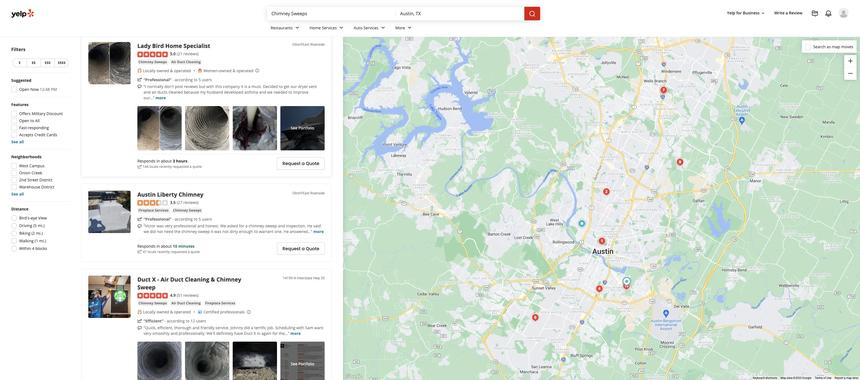Task type: locate. For each thing, give the bounding box(es) containing it.
more down ducts
[[156, 95, 166, 100]]

0 vertical spatial with
[[206, 84, 214, 89]]

0 vertical spatial fireplace
[[139, 208, 154, 213]]

austin breeze image
[[576, 218, 588, 229], [576, 218, 588, 229]]

see all button down accepts
[[11, 139, 24, 144]]

3 request a quote button from the top
[[277, 242, 325, 255]]

all for accepts
[[19, 139, 24, 144]]

reviews) for chimney
[[183, 200, 199, 205]]

chimney for the middle the chimney sweeps link
[[173, 208, 188, 213]]

for inside button
[[736, 10, 742, 16]]

2 responds from the top
[[137, 243, 155, 249]]

"efficient" - according to 12 users
[[144, 318, 206, 324]]

1 vertical spatial about
[[161, 243, 172, 249]]

and up professionally.
[[192, 325, 200, 331]]

1 24 chevron down v2 image from the left
[[380, 24, 386, 31]]

lady
[[137, 42, 151, 50]]

1 vertical spatial mi.)
[[36, 231, 43, 236]]

accepts credit cards
[[19, 132, 57, 137]]

locally owned & operated up "efficient" - according to 12 users in the left of the page
[[143, 309, 191, 315]]

info icon image
[[255, 68, 260, 73], [255, 68, 260, 73], [247, 310, 251, 314], [247, 310, 251, 314]]

(21
[[177, 51, 182, 56]]

1 request a quote button from the top
[[277, 9, 325, 21]]

0 vertical spatial open
[[19, 87, 29, 92]]

better service image
[[530, 312, 541, 323]]

to inside "victor was very professional and honest. we asked for a chimney sweep and inspection. he said we did not need the chimney sweep it was not dirty enough to warrant one. he answered…"
[[254, 229, 258, 234]]

offers military discount
[[19, 111, 63, 116]]

24 chevron down v2 image inside restaurants link
[[294, 24, 301, 31]]

24 chevron down v2 image
[[380, 24, 386, 31], [406, 24, 413, 31]]

a inside "victor was very professional and honest. we asked for a chimney sweep and inspection. he said we did not need the chimney sweep it was not dirty enough to warrant one. he answered…"
[[245, 223, 248, 229]]

2 request from the top
[[282, 160, 301, 167]]

map left error
[[846, 376, 852, 380]]

operated for duct x - air duct cleaning & chimney sweep
[[174, 309, 191, 315]]

responds up 144
[[137, 158, 155, 164]]

fireplace services link
[[137, 208, 170, 213], [204, 301, 236, 306]]

16 locally owned v2 image down 5 star rating image
[[137, 68, 142, 73]]

get
[[284, 84, 290, 89]]

1 vertical spatial riverside
[[310, 191, 325, 195]]

1 vertical spatial district
[[41, 184, 54, 190]]

2 16 speech v2 image from the top
[[137, 326, 142, 330]]

2 see portfolio from the top
[[291, 361, 314, 366]]

biking
[[19, 231, 30, 236]]

was
[[157, 223, 164, 229], [214, 229, 221, 234]]

16 locally owned v2 image
[[137, 68, 142, 73], [137, 310, 142, 314]]

in inside "quick, efficient, thorough and friendly service. johnny did a terrific job. scheduling with sam want very smoothly and professionally. we'll definitely have duct x in again for the…"
[[257, 331, 260, 336]]

was right "victor
[[157, 223, 164, 229]]

2nd street district
[[19, 177, 52, 183]]

with
[[206, 84, 214, 89], [296, 325, 304, 331]]

users right 12
[[196, 318, 206, 324]]

duct up (51
[[170, 276, 183, 283]]

lady bird home specialist
[[137, 42, 210, 50]]

24 chevron down v2 image inside more link
[[406, 24, 413, 31]]

2 vertical spatial request
[[282, 245, 301, 252]]

request for 10 minutes
[[282, 245, 301, 252]]

he left said
[[307, 223, 312, 229]]

he
[[307, 223, 312, 229], [284, 229, 289, 234]]

we down "victor
[[144, 229, 149, 234]]

0 vertical spatial it
[[241, 84, 243, 89]]

chimney
[[139, 59, 153, 64], [179, 191, 203, 198], [173, 208, 188, 213], [217, 276, 241, 283], [139, 301, 153, 306]]

requested down 10
[[171, 249, 187, 254]]

47
[[143, 249, 147, 254]]

more down said
[[313, 229, 324, 234]]

1 vertical spatial it
[[211, 229, 213, 234]]

0 vertical spatial about
[[161, 158, 172, 164]]

1 see portfolio link from the top
[[280, 106, 325, 150]]

3 quote from the top
[[306, 245, 319, 252]]

friendly
[[201, 325, 215, 331]]

sweep
[[265, 223, 277, 229], [198, 229, 210, 234]]

1 5 from the top
[[199, 77, 201, 82]]

more link down ducts
[[156, 95, 166, 100]]

1 horizontal spatial did
[[244, 325, 250, 331]]

air down 4.9
[[171, 301, 176, 306]]

request a quote button for responds in about 10 minutes
[[277, 242, 325, 255]]

1 vertical spatial all
[[19, 191, 24, 197]]

2 locally owned & operated from the top
[[143, 309, 191, 315]]

"professional" - according to 5 users for 4th 16 trending v2 icon from the bottom
[[144, 77, 212, 82]]

1 vertical spatial did
[[244, 325, 250, 331]]

1 vertical spatial air
[[161, 276, 169, 283]]

2 request a quote from the top
[[282, 160, 319, 167]]

absolute chimney experts image
[[601, 186, 612, 197]]

1 horizontal spatial fireplace
[[205, 301, 221, 306]]

2 24 chevron down v2 image from the left
[[406, 24, 413, 31]]

1 horizontal spatial x
[[254, 331, 256, 336]]

16 locally owned v2 image for duct x - air duct cleaning & chimney sweep
[[137, 310, 142, 314]]

0 horizontal spatial not
[[157, 229, 163, 234]]

west
[[19, 163, 28, 168]]

in for 10 minutes
[[157, 243, 160, 249]]

requested for hours
[[173, 164, 189, 169]]

fast-responding
[[19, 125, 49, 130]]

0 vertical spatial in
[[157, 158, 160, 164]]

see all button down warehouse on the left of the page
[[11, 191, 24, 197]]

responds
[[137, 158, 155, 164], [137, 243, 155, 249]]

0 vertical spatial portfolio
[[298, 125, 314, 131]]

option group containing distance
[[10, 206, 70, 253]]

1 vertical spatial with
[[296, 325, 304, 331]]

open down the "suggested"
[[19, 87, 29, 92]]

users for lady bird home specialist
[[202, 77, 212, 82]]

chimney for the chimney sweeps link associated with home
[[139, 59, 153, 64]]

not down we
[[222, 229, 229, 234]]

oltorf/east riverside for austin liberty chimney
[[292, 191, 325, 195]]

a inside the "i normally don't post reviews but with this company it is a must. decided to get our dryer vent and air ducts cleaned because my husband developed asthma and we needed to improve our…"
[[248, 84, 251, 89]]

0 horizontal spatial it
[[211, 229, 213, 234]]

- up don't
[[172, 77, 174, 82]]

locally up "efficient" on the left of the page
[[143, 309, 156, 315]]

1 horizontal spatial with
[[296, 325, 304, 331]]

chimney down professional
[[181, 229, 197, 234]]

0 vertical spatial we
[[267, 89, 273, 95]]

1 "professional" - according to 5 users from the top
[[144, 77, 212, 82]]

chimney sweeps button
[[137, 59, 168, 65], [172, 208, 203, 213], [137, 301, 168, 306]]

2 16 trending v2 image from the top
[[137, 217, 142, 221]]

2 air duct cleaning from the top
[[171, 301, 201, 306]]

1 reviews) from the top
[[183, 51, 199, 56]]

- for 4th 16 trending v2 icon from the bottom
[[172, 77, 174, 82]]

open down the offers
[[19, 118, 29, 123]]

47 locals recently requested a quote
[[143, 249, 200, 254]]

sweeps down 4.9 star rating "image"
[[154, 301, 167, 306]]

3 request from the top
[[282, 245, 301, 252]]

0 horizontal spatial did
[[150, 229, 156, 234]]

air duct cleaning button
[[170, 59, 202, 65], [170, 301, 202, 306]]

operated for lady bird home specialist
[[174, 68, 191, 73]]

map for moves
[[832, 44, 840, 49]]

0 vertical spatial fireplace services button
[[137, 208, 170, 213]]

0 vertical spatial see portfolio
[[291, 125, 314, 131]]

1 air duct cleaning link from the top
[[170, 59, 202, 65]]

24 chevron down v2 image left auto
[[338, 24, 345, 31]]

services down 3.5 star rating image
[[155, 208, 169, 213]]

1 "professional" from the top
[[144, 77, 171, 82]]

duct down (51
[[177, 301, 185, 306]]

request a quote button
[[277, 9, 325, 21], [277, 157, 325, 170], [277, 242, 325, 255]]

district down 2nd street district
[[41, 184, 54, 190]]

1 vertical spatial 16 speech v2 image
[[137, 326, 142, 330]]

2 vertical spatial quote
[[306, 245, 319, 252]]

sam
[[305, 325, 313, 331]]

company
[[223, 84, 240, 89]]

option group
[[10, 206, 70, 253]]

professionals
[[220, 309, 245, 315]]

honest.
[[205, 223, 219, 229]]

1 16 locally owned v2 image from the top
[[137, 68, 142, 73]]

review
[[789, 10, 803, 16]]

all down warehouse on the left of the page
[[19, 191, 24, 197]]

about up the 47 locals recently requested a quote
[[161, 243, 172, 249]]

fireplace
[[139, 208, 154, 213], [205, 301, 221, 306]]

144
[[143, 164, 149, 169]]

1 vertical spatial x
[[254, 331, 256, 336]]

it down honest.
[[211, 229, 213, 234]]

0 vertical spatial recently
[[159, 164, 172, 169]]

5.0
[[170, 51, 176, 56]]

2 quote from the top
[[306, 160, 319, 167]]

1 vertical spatial he
[[284, 229, 289, 234]]

1 about from the top
[[161, 158, 172, 164]]

bjord u. image
[[839, 8, 849, 18]]

portfolio for 2nd "see portfolio" link
[[298, 361, 314, 366]]

chimney sweeps for -
[[139, 301, 167, 306]]

warrant
[[259, 229, 274, 234]]

air down 5.0
[[171, 59, 176, 64]]

2 vertical spatial request a quote
[[282, 245, 319, 252]]

- up 4.9 star rating "image"
[[157, 276, 159, 283]]

0 horizontal spatial 24 chevron down v2 image
[[380, 24, 386, 31]]

yelp for business button
[[725, 8, 768, 18]]

services inside home services link
[[322, 25, 337, 30]]

owned for lady bird home specialist
[[157, 68, 169, 73]]

chimney sweeps button down 5 star rating image
[[137, 59, 168, 65]]

1 see all button from the top
[[11, 139, 24, 144]]

services down the find "text field"
[[322, 25, 337, 30]]

0 horizontal spatial 24 chevron down v2 image
[[294, 24, 301, 31]]

see portfolio for first "see portfolio" link from the top
[[291, 125, 314, 131]]

owned up don't
[[157, 68, 169, 73]]

0 vertical spatial see all button
[[11, 139, 24, 144]]

want
[[314, 325, 323, 331]]

map for error
[[846, 376, 852, 380]]

1 vertical spatial for
[[239, 223, 244, 229]]

and up our…"
[[144, 89, 151, 95]]

reviews) down specialist
[[183, 51, 199, 56]]

1 vertical spatial fireplace services link
[[204, 301, 236, 306]]

responds in about 3 hours
[[137, 158, 187, 164]]

austin liberty chimney image
[[88, 191, 131, 233], [621, 280, 632, 292], [621, 280, 632, 292]]

see all button for warehouse district
[[11, 191, 24, 197]]

2 vertical spatial air
[[171, 301, 176, 306]]

"professional" - according to 5 users
[[144, 77, 212, 82], [144, 216, 212, 222]]

0 vertical spatial see all
[[11, 139, 24, 144]]

dirty
[[230, 229, 238, 234]]

2 16 locally owned v2 image from the top
[[137, 310, 142, 314]]

1 vertical spatial air duct cleaning
[[171, 301, 201, 306]]

asked
[[227, 223, 238, 229]]

with left sam
[[296, 325, 304, 331]]

lady bird home specialist image
[[621, 276, 632, 287], [621, 276, 632, 287]]

(51
[[177, 293, 182, 298]]

0 vertical spatial reviews)
[[183, 51, 199, 56]]

services inside auto services link
[[364, 25, 379, 30]]

reviews) for home
[[183, 51, 199, 56]]

$
[[19, 60, 21, 65]]

about left 3
[[161, 158, 172, 164]]

0 vertical spatial responds
[[137, 158, 155, 164]]

for inside "quick, efficient, thorough and friendly service. johnny did a terrific job. scheduling with sam want very smoothly and professionally. we'll definitely have duct x in again for the…"
[[272, 331, 278, 336]]

1 air duct cleaning button from the top
[[170, 59, 202, 65]]

0 vertical spatial quote
[[192, 164, 202, 169]]

air for -
[[171, 301, 176, 306]]

1 vertical spatial oltorf/east
[[292, 191, 309, 195]]

did down "victor
[[150, 229, 156, 234]]

recently down responds in about 10 minutes
[[157, 249, 170, 254]]

16 speech v2 image for duct x - air duct cleaning & chimney sweep
[[137, 326, 142, 330]]

users up but
[[202, 77, 212, 82]]

to left 12
[[186, 318, 190, 324]]

2 oltorf/east riverside from the top
[[292, 191, 325, 195]]

very down the "quick,
[[144, 331, 151, 336]]

chimney sweeps button down 3.5 (27 reviews)
[[172, 208, 203, 213]]

1 riverside from the top
[[310, 42, 325, 47]]

request a quote button for responds in about 3 hours
[[277, 157, 325, 170]]

blocks
[[35, 246, 47, 251]]

(27
[[177, 200, 182, 205]]

1 16 speech v2 image from the top
[[137, 84, 142, 89]]

terms of use
[[815, 376, 832, 380]]

2 all from the top
[[19, 191, 24, 197]]

dryer
[[298, 84, 308, 89]]

1 vertical spatial see portfolio
[[291, 361, 314, 366]]

1 horizontal spatial map
[[846, 376, 852, 380]]

"professional" - according to 5 users up the post
[[144, 77, 212, 82]]

owned up company
[[219, 68, 232, 73]]

4.9 (51 reviews)
[[170, 293, 199, 298]]

about
[[161, 158, 172, 164], [161, 243, 172, 249]]

2 vertical spatial request a quote button
[[277, 242, 325, 255]]

requested down hours
[[173, 164, 189, 169]]

chimney sweeps link for -
[[137, 301, 168, 306]]

with up husband
[[206, 84, 214, 89]]

2 portfolio from the top
[[298, 361, 314, 366]]

mi.) for walking (1 mi.)
[[39, 238, 46, 243]]

0 vertical spatial did
[[150, 229, 156, 234]]

did inside "victor was very professional and honest. we asked for a chimney sweep and inspection. he said we did not need the chimney sweep it was not dirty enough to warrant one. he answered…"
[[150, 229, 156, 234]]

search image
[[529, 10, 536, 17]]

fireplace services button down 3.5 star rating image
[[137, 208, 170, 213]]

2 air duct cleaning button from the top
[[170, 301, 202, 306]]

air duct cleaning button down 5.0 (21 reviews)
[[170, 59, 202, 65]]

1 vertical spatial map
[[846, 376, 852, 380]]

write
[[774, 10, 785, 16]]

auto
[[354, 25, 363, 30]]

24 chevron down v2 image inside auto services link
[[380, 24, 386, 31]]

very inside "quick, efficient, thorough and friendly service. johnny did a terrific job. scheduling with sam want very smoothly and professionally. we'll definitely have duct x in again for the…"
[[144, 331, 151, 336]]

fireplace for fireplace services button to the right
[[205, 301, 221, 306]]

1 24 chevron down v2 image from the left
[[294, 24, 301, 31]]

duct down (21
[[177, 59, 185, 64]]

0 vertical spatial very
[[165, 223, 173, 229]]

1 vertical spatial more link
[[313, 229, 324, 234]]

& for lady bird home specialist 16 locally owned v2 image
[[170, 68, 173, 73]]

according up professional
[[175, 216, 193, 222]]

1 vertical spatial locally owned & operated
[[143, 309, 191, 315]]

with inside "quick, efficient, thorough and friendly service. johnny did a terrific job. scheduling with sam want very smoothly and professionally. we'll definitely have duct x in again for the…"
[[296, 325, 304, 331]]

zoom in image
[[847, 57, 854, 64]]

according up "thorough" in the bottom left of the page
[[167, 318, 185, 324]]

x
[[152, 276, 156, 283], [254, 331, 256, 336]]

according
[[175, 77, 193, 82], [175, 216, 193, 222], [167, 318, 185, 324]]

- inside duct x - air duct cleaning & chimney sweep
[[157, 276, 159, 283]]

2 riverside from the top
[[310, 191, 325, 195]]

it inside the "i normally don't post reviews but with this company it is a must. decided to get our dryer vent and air ducts cleaned because my husband developed asthma and we needed to improve our…"
[[241, 84, 243, 89]]

0 vertical spatial was
[[157, 223, 164, 229]]

locals for responds in about 3 hours
[[149, 164, 158, 169]]

2 vertical spatial in
[[257, 331, 260, 336]]

1 vertical spatial "professional" - according to 5 users
[[144, 216, 212, 222]]

he right one.
[[284, 229, 289, 234]]

open for open now 12:48 pm
[[19, 87, 29, 92]]

2 none field from the left
[[400, 10, 520, 17]]

request
[[282, 12, 301, 18], [282, 160, 301, 167], [282, 245, 301, 252]]

austin liberty chimney
[[137, 191, 203, 198]]

3 16 trending v2 image from the top
[[137, 249, 142, 254]]

1 not from the left
[[157, 229, 163, 234]]

need
[[164, 229, 173, 234]]

more
[[395, 25, 405, 30]]

1 vertical spatial cleaning
[[185, 276, 209, 283]]

1 vertical spatial according
[[175, 216, 193, 222]]

1 vertical spatial locally
[[143, 309, 156, 315]]

none field the find
[[272, 10, 391, 17]]

1 vertical spatial oltorf/east riverside
[[292, 191, 325, 195]]

not
[[157, 229, 163, 234], [222, 229, 229, 234]]

responds for responds in about 10 minutes
[[137, 243, 155, 249]]

mi.) for biking (2 mi.)
[[36, 231, 43, 236]]

16 speech v2 image
[[137, 84, 142, 89], [137, 326, 142, 330]]

1 portfolio from the top
[[298, 125, 314, 131]]

1 vertical spatial quote
[[191, 249, 200, 254]]

0 vertical spatial see portfolio link
[[280, 106, 325, 150]]

credit
[[34, 132, 46, 137]]

0 vertical spatial request
[[282, 12, 301, 18]]

fireplace services
[[139, 208, 169, 213], [205, 301, 235, 306]]

bird's-
[[19, 215, 31, 221]]

1 vertical spatial see all button
[[11, 191, 24, 197]]

air
[[171, 59, 176, 64], [161, 276, 169, 283], [171, 301, 176, 306]]

did right johnny
[[244, 325, 250, 331]]

restaurants
[[271, 25, 293, 30]]

for up enough
[[239, 223, 244, 229]]

2 24 chevron down v2 image from the left
[[338, 24, 345, 31]]

Find text field
[[272, 10, 391, 17]]

0 vertical spatial oltorf/east
[[292, 42, 309, 47]]

see all down warehouse on the left of the page
[[11, 191, 24, 197]]

now
[[30, 87, 39, 92]]

quote
[[306, 12, 319, 18], [306, 160, 319, 167], [306, 245, 319, 252]]

quote for 10 minutes
[[306, 245, 319, 252]]

locals right 47
[[148, 249, 156, 254]]

chimney sweeps for home
[[139, 59, 167, 64]]

"professional" up "victor
[[144, 216, 171, 222]]

1 see portfolio from the top
[[291, 125, 314, 131]]

5 star rating image
[[137, 52, 168, 57]]

locally owned & operated for -
[[143, 309, 191, 315]]

2 air duct cleaning link from the top
[[170, 301, 202, 306]]

0 horizontal spatial more link
[[156, 95, 166, 100]]

x down terrific
[[254, 331, 256, 336]]

24 chevron down v2 image inside home services link
[[338, 24, 345, 31]]

services right auto
[[364, 25, 379, 30]]

1 see all from the top
[[11, 139, 24, 144]]

2 open from the top
[[19, 118, 29, 123]]

and
[[144, 89, 151, 95], [259, 89, 266, 95], [197, 223, 204, 229], [278, 223, 285, 229], [192, 325, 200, 331], [171, 331, 178, 336]]

riverside for lady bird home specialist
[[310, 42, 325, 47]]

& for duct x - air duct cleaning & chimney sweep 16 locally owned v2 image
[[170, 309, 173, 315]]

answered…"
[[290, 229, 312, 234]]

but
[[199, 84, 205, 89]]

1 air duct cleaning from the top
[[171, 59, 201, 64]]

1 responds from the top
[[137, 158, 155, 164]]

0 vertical spatial chimney sweeps button
[[137, 59, 168, 65]]

2 vertical spatial for
[[272, 331, 278, 336]]

0 horizontal spatial fireplace services link
[[137, 208, 170, 213]]

3 reviews) from the top
[[183, 293, 199, 298]]

$$$$
[[58, 60, 66, 65]]

2 5 from the top
[[199, 216, 201, 222]]

operated up is
[[237, 68, 253, 73]]

chimney sweeps button for home
[[137, 59, 168, 65]]

see all
[[11, 139, 24, 144], [11, 191, 24, 197]]

district down creek
[[39, 177, 52, 183]]

0 vertical spatial locally owned & operated
[[143, 68, 191, 73]]

air duct cleaning down 5.0 (21 reviews)
[[171, 59, 201, 64]]

locally up "i
[[143, 68, 156, 73]]

operated up "efficient" - according to 12 users in the left of the page
[[174, 309, 191, 315]]

24 chevron down v2 image right restaurants
[[294, 24, 301, 31]]

cleaning up 16 women owned v2 image
[[186, 59, 201, 64]]

efficient,
[[157, 325, 173, 331]]

1 vertical spatial quote
[[306, 160, 319, 167]]

eye
[[31, 215, 37, 221]]

16 trending v2 image
[[137, 164, 142, 169]]

4.9 star rating image
[[137, 293, 168, 299]]

cleaning up 4.9 (51 reviews)
[[185, 276, 209, 283]]

district
[[39, 177, 52, 183], [41, 184, 54, 190]]

google image
[[344, 373, 363, 380]]

2 vertical spatial according
[[167, 318, 185, 324]]

more right the…"
[[290, 331, 301, 336]]

24 chevron down v2 image for more
[[406, 24, 413, 31]]

reviews) right (51
[[183, 293, 199, 298]]

air duct cleaning down 4.9 (51 reviews)
[[171, 301, 201, 306]]

0 vertical spatial locally
[[143, 68, 156, 73]]

5.0 (21 reviews)
[[170, 51, 199, 56]]

1 vertical spatial fireplace
[[205, 301, 221, 306]]

was down we
[[214, 229, 221, 234]]

locally for lady bird home specialist
[[143, 68, 156, 73]]

service.
[[216, 325, 229, 331]]

2 see portfolio link from the top
[[280, 342, 325, 380]]

lone star air duct and chimney image
[[596, 236, 608, 247], [596, 236, 608, 247]]

1 all from the top
[[19, 139, 24, 144]]

0 vertical spatial fireplace services
[[139, 208, 169, 213]]

1 horizontal spatial fireplace services
[[205, 301, 235, 306]]

None search field
[[267, 7, 541, 20]]

to right enough
[[254, 229, 258, 234]]

2 "professional" - according to 5 users from the top
[[144, 216, 212, 222]]

requested for minutes
[[171, 249, 187, 254]]

this
[[215, 84, 222, 89]]

0 vertical spatial requested
[[173, 164, 189, 169]]

fireplace services link down 3.5 star rating image
[[137, 208, 170, 213]]

1 oltorf/east from the top
[[292, 42, 309, 47]]

1 vertical spatial see all
[[11, 191, 24, 197]]

duct x - air duct cleaning & chimney sweep image
[[658, 85, 669, 96], [658, 85, 669, 96], [88, 276, 131, 318]]

1 horizontal spatial more
[[290, 331, 301, 336]]

in up 144 locals recently requested a quote
[[157, 158, 160, 164]]

fireplace services button up certified professionals
[[204, 301, 236, 306]]

users
[[202, 77, 212, 82], [202, 216, 212, 222], [196, 318, 206, 324]]

0 vertical spatial he
[[307, 223, 312, 229]]

2 see all from the top
[[11, 191, 24, 197]]

1 vertical spatial was
[[214, 229, 221, 234]]

professionally.
[[179, 331, 205, 336]]

1 none field from the left
[[272, 10, 391, 17]]

1 vertical spatial more
[[313, 229, 324, 234]]

all for warehouse
[[19, 191, 24, 197]]

group containing features
[[10, 102, 70, 145]]

chimney sweeps link for home
[[137, 59, 168, 65]]

see all for warehouse
[[11, 191, 24, 197]]

16 speech v2 image left "i
[[137, 84, 142, 89]]

more link right the…"
[[290, 331, 301, 336]]

services for auto services link
[[364, 25, 379, 30]]

sweeps down 3.5 (27 reviews)
[[189, 208, 201, 213]]

business categories element
[[266, 20, 849, 37]]

recently for 10 minutes
[[157, 249, 170, 254]]

0 vertical spatial locals
[[149, 164, 158, 169]]

features
[[11, 102, 29, 107]]

2 vertical spatial mi.)
[[39, 238, 46, 243]]

1 vertical spatial open
[[19, 118, 29, 123]]

in down terrific
[[257, 331, 260, 336]]

air duct cleaning for specialist
[[171, 59, 201, 64]]

to up the reviews at the left top of page
[[194, 77, 198, 82]]

16 women owned v2 image
[[198, 68, 202, 73]]

duct
[[177, 59, 185, 64], [137, 276, 151, 283], [170, 276, 183, 283], [177, 301, 185, 306], [244, 331, 253, 336]]

group
[[844, 55, 857, 80], [10, 78, 70, 94], [10, 102, 70, 145], [10, 154, 70, 197]]

recently for 3 hours
[[159, 164, 172, 169]]

0 vertical spatial air duct cleaning link
[[170, 59, 202, 65]]

- for third 16 trending v2 icon from the bottom
[[172, 216, 174, 222]]

2 reviews) from the top
[[183, 200, 199, 205]]

air duct cleaning button for specialist
[[170, 59, 202, 65]]

None field
[[272, 10, 391, 17], [400, 10, 520, 17]]

oltorf/east for lady bird home specialist
[[292, 42, 309, 47]]

1 horizontal spatial we
[[267, 89, 273, 95]]

0 horizontal spatial we
[[144, 229, 149, 234]]

1 vertical spatial portfolio
[[298, 361, 314, 366]]

1 open from the top
[[19, 87, 29, 92]]

about for 3
[[161, 158, 172, 164]]

1 oltorf/east riverside from the top
[[292, 42, 325, 47]]

chimney sweeps link down 4.9 star rating "image"
[[137, 301, 168, 306]]

it left is
[[241, 84, 243, 89]]

0 vertical spatial sweeps
[[154, 59, 167, 64]]

1 vertical spatial responds
[[137, 243, 155, 249]]

sweep down honest.
[[198, 229, 210, 234]]

2 about from the top
[[161, 243, 172, 249]]

1 horizontal spatial none field
[[400, 10, 520, 17]]

0 vertical spatial chimney sweeps link
[[137, 59, 168, 65]]

2 see all button from the top
[[11, 191, 24, 197]]

more link down said
[[313, 229, 324, 234]]

1 locally from the top
[[143, 68, 156, 73]]

1 horizontal spatial more link
[[290, 331, 301, 336]]

air duct cleaning link for specialist
[[170, 59, 202, 65]]

services
[[322, 25, 337, 30], [364, 25, 379, 30], [155, 208, 169, 213], [221, 301, 235, 306]]

smoothly
[[152, 331, 170, 336]]

3 request a quote from the top
[[282, 245, 319, 252]]

2 oltorf/east from the top
[[292, 191, 309, 195]]

2 request a quote button from the top
[[277, 157, 325, 170]]

request for 3 hours
[[282, 160, 301, 167]]

user actions element
[[723, 7, 857, 42]]

air duct cleaning button down 4.9 (51 reviews)
[[170, 301, 202, 306]]

locally for duct x - air duct cleaning & chimney sweep
[[143, 309, 156, 315]]

mi.) right (1
[[39, 238, 46, 243]]

0 vertical spatial according
[[175, 77, 193, 82]]

to left "all"
[[30, 118, 34, 123]]

16 trending v2 image
[[137, 77, 142, 82], [137, 217, 142, 221], [137, 249, 142, 254], [137, 319, 142, 323]]

to
[[194, 77, 198, 82], [279, 84, 283, 89], [289, 89, 292, 95], [30, 118, 34, 123], [194, 216, 198, 222], [254, 229, 258, 234], [186, 318, 190, 324]]

austin
[[137, 191, 156, 198]]

24 chevron down v2 image
[[294, 24, 301, 31], [338, 24, 345, 31]]

fireplace services link up certified professionals
[[204, 301, 236, 306]]

chimney up warrant
[[249, 223, 264, 229]]

1 locally owned & operated from the top
[[143, 68, 191, 73]]

chimney sweeps down 4.9 star rating "image"
[[139, 301, 167, 306]]

reviews) right the (27
[[183, 200, 199, 205]]

0 vertical spatial map
[[832, 44, 840, 49]]

2 locally from the top
[[143, 309, 156, 315]]

creek
[[32, 170, 42, 175]]

in for 3 hours
[[157, 158, 160, 164]]



Task type: vqa. For each thing, say whether or not it's contained in the screenshot.
Tempe,
no



Task type: describe. For each thing, give the bounding box(es) containing it.
1 vertical spatial sweep
[[198, 229, 210, 234]]

definitely
[[216, 331, 233, 336]]

terms
[[815, 376, 823, 380]]

oltorf/east for austin liberty chimney
[[292, 191, 309, 195]]

24 chevron down v2 image for auto services
[[380, 24, 386, 31]]

4
[[32, 246, 34, 251]]

duct up the sweep
[[137, 276, 151, 283]]

1 vertical spatial chimney sweeps button
[[172, 208, 203, 213]]

notifications image
[[825, 10, 832, 17]]

warehouse district
[[19, 184, 54, 190]]

14199 n interstate hwy 35
[[283, 276, 325, 280]]

use
[[827, 376, 832, 380]]

- for first 16 trending v2 icon from the bottom of the page
[[164, 318, 166, 324]]

we'll
[[206, 331, 215, 336]]

1 horizontal spatial fireplace services button
[[204, 301, 236, 306]]

interstate
[[297, 276, 312, 280]]

ducts
[[158, 89, 168, 95]]

write a review link
[[772, 8, 805, 18]]

144 locals recently requested a quote
[[143, 164, 202, 169]]

asthma
[[244, 89, 258, 95]]

one.
[[275, 229, 283, 234]]

cleaning for air
[[186, 301, 201, 306]]

chimney inside duct x - air duct cleaning & chimney sweep
[[217, 276, 241, 283]]

1 horizontal spatial fireplace services link
[[204, 301, 236, 306]]

projects image
[[812, 10, 818, 17]]

& inside duct x - air duct cleaning & chimney sweep
[[211, 276, 215, 283]]

map region
[[321, 6, 860, 380]]

walking
[[19, 238, 34, 243]]

3.5 star rating image
[[137, 200, 168, 206]]

1 16 trending v2 image from the top
[[137, 77, 142, 82]]

0 horizontal spatial was
[[157, 223, 164, 229]]

responds in about 10 minutes
[[137, 243, 195, 249]]

we inside "victor was very professional and honest. we asked for a chimney sweep and inspection. he said we did not need the chimney sweep it was not dirty enough to warrant one. he answered…"
[[144, 229, 149, 234]]

5 for 4th 16 trending v2 icon from the bottom
[[199, 77, 201, 82]]

google
[[803, 376, 812, 380]]

said
[[313, 223, 321, 229]]

home services
[[310, 25, 337, 30]]

air duct cleaning button for air
[[170, 301, 202, 306]]

hwy
[[313, 276, 320, 280]]

1 vertical spatial home
[[165, 42, 182, 50]]

within 4 blocks
[[19, 246, 47, 251]]

discount
[[46, 111, 63, 116]]

driving (5 mi.)
[[19, 223, 45, 228]]

1 quote from the top
[[306, 12, 319, 18]]

according for air
[[167, 318, 185, 324]]

air duct cleaning link for air
[[170, 301, 202, 306]]

see portfolio for 2nd "see portfolio" link
[[291, 361, 314, 366]]

5 for third 16 trending v2 icon from the bottom
[[199, 216, 201, 222]]

minutes
[[178, 243, 195, 249]]

neighborhoods
[[11, 154, 42, 159]]

services for home services link
[[322, 25, 337, 30]]

husband
[[207, 89, 223, 95]]

16 locally owned v2 image for lady bird home specialist
[[137, 68, 142, 73]]

air duct cleaning for air
[[171, 301, 201, 306]]

16 speech v2 image
[[137, 224, 142, 228]]

24 chevron down v2 image for restaurants
[[294, 24, 301, 31]]

duct inside "quick, efficient, thorough and friendly service. johnny did a terrific job. scheduling with sam want very smoothly and professionally. we'll definitely have duct x in again for the…"
[[244, 331, 253, 336]]

hammond fireplace and chimney service image
[[674, 157, 686, 168]]

"professional" - according to 5 users for third 16 trending v2 icon from the bottom
[[144, 216, 212, 222]]

data
[[787, 376, 793, 380]]

2nd
[[19, 177, 26, 183]]

terms of use link
[[815, 376, 832, 380]]

search as map moves
[[813, 44, 853, 49]]

quote for 10 minutes
[[191, 249, 200, 254]]

3.5 (27 reviews)
[[170, 200, 199, 205]]

services for fireplace services button to the right
[[221, 301, 235, 306]]

3.5
[[170, 200, 176, 205]]

chimney sweeps button for -
[[137, 301, 168, 306]]

thorough
[[174, 325, 191, 331]]

specialist
[[184, 42, 210, 50]]

locals for responds in about 10 minutes
[[148, 249, 156, 254]]

10
[[173, 243, 177, 249]]

for inside "victor was very professional and honest. we asked for a chimney sweep and inspection. he said we did not need the chimney sweep it was not dirty enough to warrant one. he answered…"
[[239, 223, 244, 229]]

pm
[[51, 87, 57, 92]]

group containing neighborhoods
[[10, 154, 70, 197]]

request a quote for 10 minutes
[[282, 245, 319, 252]]

12:48
[[40, 87, 50, 92]]

west campus
[[19, 163, 44, 168]]

more for lady bird home specialist
[[156, 95, 166, 100]]

and down must.
[[259, 89, 266, 95]]

chimney for -'s the chimney sweeps link
[[139, 301, 153, 306]]

duct x - air duct cleaning & chimney sweep link
[[137, 276, 241, 291]]

a inside "quick, efficient, thorough and friendly service. johnny did a terrific job. scheduling with sam want very smoothly and professionally. we'll definitely have duct x in again for the…"
[[251, 325, 253, 331]]

keyboard
[[753, 376, 765, 380]]

more link for lady bird home specialist
[[156, 95, 166, 100]]

to up professional
[[194, 216, 198, 222]]

16 speech v2 image for lady bird home specialist
[[137, 84, 142, 89]]

12
[[191, 318, 195, 324]]

riverside for austin liberty chimney
[[310, 191, 325, 195]]

more link for austin liberty chimney
[[313, 229, 324, 234]]

is
[[244, 84, 247, 89]]

to up needed on the top
[[279, 84, 283, 89]]

1 vertical spatial users
[[202, 216, 212, 222]]

more for austin liberty chimney
[[313, 229, 324, 234]]

4 16 trending v2 image from the top
[[137, 319, 142, 323]]

the…"
[[279, 331, 289, 336]]

1 vertical spatial chimney sweeps
[[173, 208, 201, 213]]

$$$
[[45, 60, 51, 65]]

our
[[291, 84, 297, 89]]

"quick, efficient, thorough and friendly service. johnny did a terrific job. scheduling with sam want very smoothly and professionally. we'll definitely have duct x in again for the…"
[[144, 325, 323, 336]]

©2023
[[793, 376, 802, 380]]

driving
[[19, 223, 32, 228]]

post
[[175, 84, 183, 89]]

0 vertical spatial sweep
[[265, 223, 277, 229]]

certified
[[203, 309, 219, 315]]

0 vertical spatial district
[[39, 177, 52, 183]]

air
[[152, 89, 156, 95]]

write a review
[[774, 10, 803, 16]]

2 not from the left
[[222, 229, 229, 234]]

owned for duct x - air duct cleaning & chimney sweep
[[157, 309, 169, 315]]

reviews) for -
[[183, 293, 199, 298]]

request a quote for 3 hours
[[282, 160, 319, 167]]

air for home
[[171, 59, 176, 64]]

0 horizontal spatial fireplace services button
[[137, 208, 170, 213]]

more link
[[391, 20, 418, 37]]

and left honest.
[[197, 223, 204, 229]]

oltorf/east riverside for lady bird home specialist
[[292, 42, 325, 47]]

with inside the "i normally don't post reviews but with this company it is a must. decided to get our dryer vent and air ducts cleaned because my husband developed asthma and we needed to improve our…"
[[206, 84, 214, 89]]

normally
[[147, 84, 163, 89]]

cleaning inside duct x - air duct cleaning & chimney sweep
[[185, 276, 209, 283]]

group containing suggested
[[10, 78, 70, 94]]

filters
[[11, 46, 25, 52]]

lady bird home specialist link
[[137, 42, 210, 50]]

zoom out image
[[847, 70, 854, 77]]

$$$$ button
[[55, 58, 69, 67]]

did inside "quick, efficient, thorough and friendly service. johnny did a terrific job. scheduling with sam want very smoothly and professionally. we'll definitely have duct x in again for the…"
[[244, 325, 250, 331]]

services for the left fireplace services button
[[155, 208, 169, 213]]

16 chevron down v2 image
[[761, 11, 765, 15]]

locally owned & operated for home
[[143, 68, 191, 73]]

accepts
[[19, 132, 33, 137]]

1 vertical spatial chimney sweeps link
[[172, 208, 203, 213]]

0 horizontal spatial fireplace services
[[139, 208, 169, 213]]

mi.) for driving (5 mi.)
[[38, 223, 45, 228]]

2 "professional" from the top
[[144, 216, 171, 222]]

it inside "victor was very professional and honest. we asked for a chimney sweep and inspection. he said we did not need the chimney sweep it was not dirty enough to warrant one. he answered…"
[[211, 229, 213, 234]]

fireplace for the left fireplace services button
[[139, 208, 154, 213]]

auto services link
[[349, 20, 391, 37]]

x inside duct x - air duct cleaning & chimney sweep
[[152, 276, 156, 283]]

street
[[27, 177, 38, 183]]

portfolio for first "see portfolio" link from the top
[[298, 125, 314, 131]]

warehouse
[[19, 184, 40, 190]]

air inside duct x - air duct cleaning & chimney sweep
[[161, 276, 169, 283]]

sweeps for air
[[154, 301, 167, 306]]

hill country air duct and chimney sweeps image
[[594, 283, 605, 295]]

0 horizontal spatial chimney
[[181, 229, 197, 234]]

inspection.
[[286, 223, 306, 229]]

shortcuts
[[765, 376, 777, 380]]

0 vertical spatial chimney
[[249, 223, 264, 229]]

austin liberty chimney link
[[137, 191, 203, 198]]

see all button for accepts credit cards
[[11, 139, 24, 144]]

1 request from the top
[[282, 12, 301, 18]]

1 request a quote from the top
[[282, 12, 319, 18]]

we inside the "i normally don't post reviews but with this company it is a must. decided to get our dryer vent and air ducts cleaned because my husband developed asthma and we needed to improve our…"
[[267, 89, 273, 95]]

biking (2 mi.)
[[19, 231, 43, 236]]

x inside "quick, efficient, thorough and friendly service. johnny did a terrific job. scheduling with sam want very smoothly and professionally. we'll definitely have duct x in again for the…"
[[254, 331, 256, 336]]

and up one.
[[278, 223, 285, 229]]

0 vertical spatial fireplace services link
[[137, 208, 170, 213]]

"quick,
[[144, 325, 156, 331]]

auto services
[[354, 25, 379, 30]]

and down "thorough" in the bottom left of the page
[[171, 331, 178, 336]]

"efficient"
[[144, 318, 163, 324]]

open to all
[[19, 118, 40, 123]]

none field near
[[400, 10, 520, 17]]

must.
[[252, 84, 262, 89]]

0 horizontal spatial he
[[284, 229, 289, 234]]

moves
[[841, 44, 853, 49]]

liberty
[[157, 191, 177, 198]]

offers
[[19, 111, 31, 116]]

restaurants link
[[266, 20, 305, 37]]

sweeps for specialist
[[154, 59, 167, 64]]

open for open to all
[[19, 118, 29, 123]]

more link for duct x - air duct cleaning & chimney sweep
[[290, 331, 301, 336]]

responds for responds in about 3 hours
[[137, 158, 155, 164]]

quote for 3 hours
[[306, 160, 319, 167]]

yelp for business
[[727, 10, 760, 16]]

3
[[173, 158, 175, 164]]

"i normally don't post reviews but with this company it is a must. decided to get our dryer vent and air ducts cleaned because my husband developed asthma and we needed to improve our…"
[[144, 84, 317, 100]]

cleaning for specialist
[[186, 59, 201, 64]]

as
[[827, 44, 831, 49]]

see all for accepts
[[11, 139, 24, 144]]

1 horizontal spatial he
[[307, 223, 312, 229]]

duct x - air duct cleaning & chimney sweep
[[137, 276, 241, 291]]

$$$ button
[[40, 58, 55, 67]]

users for duct x - air duct cleaning & chimney sweep
[[196, 318, 206, 324]]

about for 10
[[161, 243, 172, 249]]

home inside home services link
[[310, 25, 321, 30]]

quote for 3 hours
[[192, 164, 202, 169]]

to down the our
[[289, 89, 292, 95]]

lady bird home specialist image
[[88, 42, 131, 84]]

home services link
[[305, 20, 349, 37]]

developed
[[224, 89, 243, 95]]

Near text field
[[400, 10, 520, 17]]

very inside "victor was very professional and honest. we asked for a chimney sweep and inspection. he said we did not need the chimney sweep it was not dirty enough to warrant one. he answered…"
[[165, 223, 173, 229]]

24 chevron down v2 image for home services
[[338, 24, 345, 31]]

onion creek
[[19, 170, 42, 175]]

1 vertical spatial sweeps
[[189, 208, 201, 213]]

we
[[220, 223, 226, 229]]

& for 16 women owned v2 image
[[233, 68, 236, 73]]

according for specialist
[[175, 77, 193, 82]]

search
[[813, 44, 826, 49]]

16 certified professionals v2 image
[[198, 310, 202, 314]]



